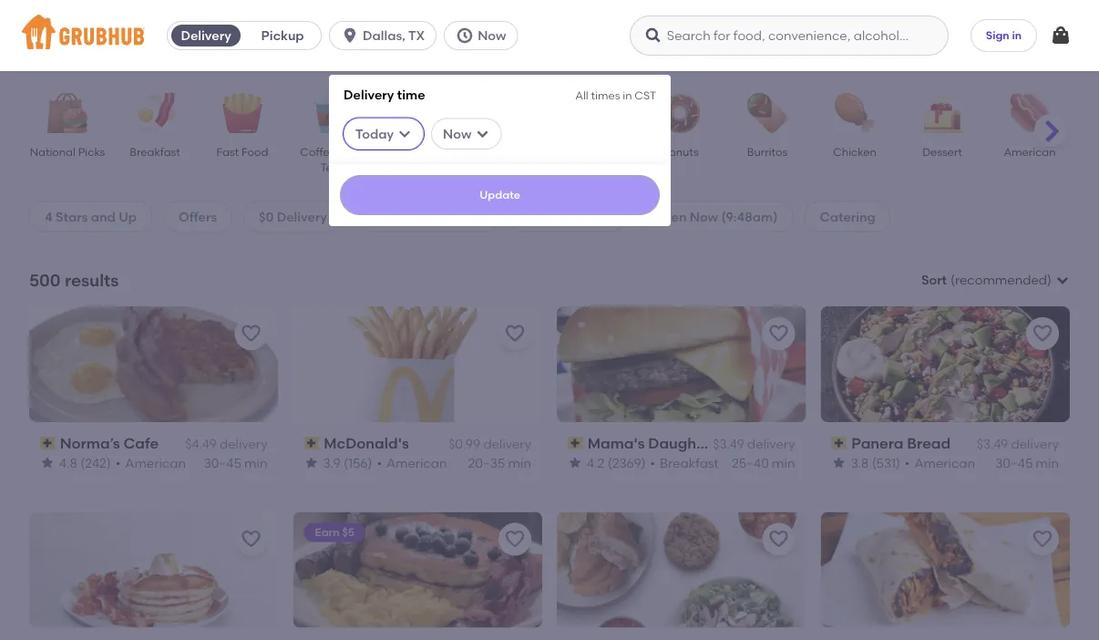 Task type: describe. For each thing, give the bounding box(es) containing it.
(2369)
[[608, 455, 646, 470]]

2 vertical spatial now
[[690, 209, 719, 224]]

star icon image for norma's cafe
[[40, 456, 55, 470]]

dessert image
[[911, 93, 975, 133]]

burritos
[[748, 145, 788, 158]]

30–45 for panera bread
[[996, 455, 1033, 470]]

cafe
[[123, 434, 159, 452]]

$4.49 delivery
[[185, 436, 268, 452]]

diner
[[732, 434, 770, 452]]

coffee and tea image
[[298, 93, 362, 133]]

• for mcdonald's
[[377, 455, 382, 470]]

$4.49
[[185, 436, 217, 452]]

american for norma's cafe
[[125, 455, 186, 470]]

0 horizontal spatial breakfast
[[130, 145, 180, 158]]

delivery for mama's daughter's diner
[[748, 436, 796, 452]]

tea
[[320, 161, 340, 174]]

• american for panera bread
[[905, 455, 976, 470]]

(531)
[[872, 455, 901, 470]]

mcdonald's
[[324, 434, 409, 452]]

4.2
[[587, 455, 605, 470]]

• american for mcdonald's
[[377, 455, 447, 470]]

$3.49 delivery for panera bread
[[977, 436, 1060, 452]]

2 horizontal spatial save this restaurant image
[[1032, 529, 1054, 550]]

$5
[[342, 526, 355, 539]]

norma's cafe
[[60, 434, 159, 452]]

update
[[480, 188, 521, 201]]

delivery for norma's cafe
[[220, 436, 268, 452]]

sign
[[987, 29, 1010, 42]]

min for panera
[[1036, 455, 1060, 470]]

coffee
[[300, 145, 336, 158]]

mama's daughter's diner
[[588, 434, 770, 452]]

save this restaurant image for norma's cafe
[[240, 323, 262, 344]]

sign in
[[987, 29, 1022, 42]]

times
[[591, 88, 620, 102]]

$0.99
[[449, 436, 481, 452]]

$0 delivery
[[259, 209, 327, 224]]

svg image inside the now button
[[456, 26, 474, 45]]

minutes
[[388, 209, 437, 224]]

30–45 min for norma's cafe
[[204, 455, 268, 470]]

1 horizontal spatial delivery
[[277, 209, 327, 224]]

donuts
[[662, 145, 699, 158]]

25–40 min
[[732, 455, 796, 470]]

results
[[65, 270, 119, 290]]

less
[[456, 209, 483, 224]]

4.2 (2369)
[[587, 455, 646, 470]]

donuts image
[[648, 93, 712, 133]]

4
[[45, 209, 53, 224]]

breakfast image
[[123, 93, 187, 133]]

hamburgers
[[559, 145, 626, 158]]

chicken
[[834, 145, 877, 158]]

• breakfast
[[651, 455, 719, 470]]

delivery for delivery time
[[344, 87, 394, 102]]

all times in cst
[[576, 88, 657, 102]]

earn $5
[[315, 526, 355, 539]]

1 vertical spatial in
[[623, 88, 632, 102]]

picks
[[78, 145, 105, 158]]

all
[[576, 88, 589, 102]]

delivery for panera bread
[[1012, 436, 1060, 452]]

national
[[30, 145, 76, 158]]

3.9 (156)
[[323, 455, 372, 470]]

bread
[[908, 434, 951, 452]]

delivery time
[[344, 87, 425, 102]]

american for mcdonald's
[[387, 455, 447, 470]]

national picks image
[[36, 93, 99, 133]]

2 horizontal spatial svg image
[[645, 26, 663, 45]]

4 stars and up
[[45, 209, 137, 224]]

burritos image
[[736, 93, 800, 133]]

(9:48am)
[[722, 209, 778, 224]]

20–35 min
[[468, 455, 532, 470]]

20–35
[[468, 455, 505, 470]]

4.8
[[59, 455, 77, 470]]

4.8 (242)
[[59, 455, 111, 470]]

30
[[369, 209, 385, 224]]

1 horizontal spatial svg image
[[398, 127, 412, 141]]

pickup button
[[244, 21, 321, 50]]

(156)
[[344, 455, 372, 470]]

mama's
[[588, 434, 645, 452]]

grubhub+
[[547, 209, 611, 224]]

pickup
[[261, 28, 304, 43]]

open
[[653, 209, 687, 224]]



Task type: locate. For each thing, give the bounding box(es) containing it.
star icon image down subscription pass icon
[[304, 456, 319, 470]]

0 horizontal spatial in
[[623, 88, 632, 102]]

• for norma's cafe
[[116, 455, 121, 470]]

delivery left pickup button
[[181, 28, 231, 43]]

national picks
[[30, 145, 105, 158]]

3.8
[[851, 455, 869, 470]]

0 horizontal spatial delivery
[[181, 28, 231, 43]]

fast food image
[[211, 93, 274, 133]]

star icon image for mama's daughter's diner
[[568, 456, 583, 470]]

0 horizontal spatial • american
[[116, 455, 186, 470]]

star icon image for mcdonald's
[[304, 456, 319, 470]]

3 subscription pass image from the left
[[832, 437, 848, 450]]

$0
[[259, 209, 274, 224]]

$3.49 delivery
[[713, 436, 796, 452], [977, 436, 1060, 452]]

svg image
[[1050, 25, 1072, 47], [341, 26, 359, 45], [398, 127, 412, 141]]

tx
[[409, 28, 425, 43]]

in
[[1013, 29, 1022, 42], [623, 88, 632, 102]]

• american down 'mcdonald's'
[[377, 455, 447, 470]]

• for panera bread
[[905, 455, 910, 470]]

• down the norma's cafe
[[116, 455, 121, 470]]

fast food
[[217, 145, 268, 158]]

0 vertical spatial breakfast
[[130, 145, 180, 158]]

norma's
[[60, 434, 120, 452]]

breakfast
[[130, 145, 180, 158], [660, 455, 719, 470]]

grubhub plus flag logo image
[[525, 209, 544, 224]]

• right (156)
[[377, 455, 382, 470]]

main navigation navigation
[[0, 0, 1100, 640]]

$3.49 for daughter's
[[713, 436, 745, 452]]

1 • from the left
[[116, 455, 121, 470]]

delivery up today
[[344, 87, 394, 102]]

2 • american from the left
[[377, 455, 447, 470]]

• right (2369)
[[651, 455, 656, 470]]

now button
[[444, 21, 526, 50]]

delivery for delivery
[[181, 28, 231, 43]]

subscription pass image
[[40, 437, 56, 450], [568, 437, 584, 450], [832, 437, 848, 450]]

panera bread
[[852, 434, 951, 452]]

svg image right sign in button
[[1050, 25, 1072, 47]]

3 • american from the left
[[905, 455, 976, 470]]

3 min from the left
[[772, 455, 796, 470]]

0 horizontal spatial 30–45 min
[[204, 455, 268, 470]]

dallas, tx
[[363, 28, 425, 43]]

offers
[[179, 209, 217, 224]]

delivery button
[[168, 21, 244, 50]]

1 horizontal spatial svg image
[[475, 127, 490, 141]]

sign in button
[[971, 19, 1038, 52]]

0 horizontal spatial $3.49 delivery
[[713, 436, 796, 452]]

2 horizontal spatial • american
[[905, 455, 976, 470]]

delivery right "$0"
[[277, 209, 327, 224]]

2 vertical spatial delivery
[[277, 209, 327, 224]]

and left up
[[91, 209, 116, 224]]

tacos image
[[473, 93, 537, 133]]

1 $3.49 delivery from the left
[[713, 436, 796, 452]]

1 horizontal spatial 30–45
[[996, 455, 1033, 470]]

subscription pass image for norma's cafe
[[40, 437, 56, 450]]

1 30–45 from the left
[[204, 455, 241, 470]]

1 horizontal spatial save this restaurant image
[[504, 323, 526, 344]]

tacos
[[490, 145, 521, 158]]

1 horizontal spatial now
[[478, 28, 507, 43]]

and
[[339, 145, 360, 158], [91, 209, 116, 224]]

1 horizontal spatial and
[[339, 145, 360, 158]]

now left tacos image
[[443, 126, 472, 141]]

american image
[[999, 93, 1062, 133]]

2 30–45 from the left
[[996, 455, 1033, 470]]

american down the cafe
[[125, 455, 186, 470]]

american down the bread
[[915, 455, 976, 470]]

dallas, tx button
[[329, 21, 444, 50]]

0 vertical spatial now
[[478, 28, 507, 43]]

min
[[244, 455, 268, 470], [508, 455, 532, 470], [772, 455, 796, 470], [1036, 455, 1060, 470]]

3.9
[[323, 455, 341, 470]]

$3.49 for bread
[[977, 436, 1009, 452]]

delivery
[[181, 28, 231, 43], [344, 87, 394, 102], [277, 209, 327, 224]]

3 star icon image from the left
[[568, 456, 583, 470]]

catering
[[820, 209, 876, 224]]

or
[[440, 209, 453, 224]]

time
[[397, 87, 425, 102]]

subscription pass image for panera bread
[[832, 437, 848, 450]]

hamburgers image
[[561, 93, 625, 133]]

in inside button
[[1013, 29, 1022, 42]]

save this restaurant image
[[504, 323, 526, 344], [240, 529, 262, 550], [1032, 529, 1054, 550]]

2 • from the left
[[377, 455, 382, 470]]

subscription pass image left mama's
[[568, 437, 584, 450]]

min for mama's
[[772, 455, 796, 470]]

$3.49 right the bread
[[977, 436, 1009, 452]]

1 horizontal spatial 30–45 min
[[996, 455, 1060, 470]]

1 min from the left
[[244, 455, 268, 470]]

0 horizontal spatial now
[[443, 126, 472, 141]]

update button
[[340, 175, 660, 215]]

$3.49 delivery up 25–40
[[713, 436, 796, 452]]

4 star icon image from the left
[[832, 456, 847, 470]]

svg image up the 'mexican'
[[398, 127, 412, 141]]

0 horizontal spatial svg image
[[341, 26, 359, 45]]

$0.99 delivery
[[449, 436, 532, 452]]

2 horizontal spatial now
[[690, 209, 719, 224]]

2 delivery from the left
[[484, 436, 532, 452]]

1 delivery from the left
[[220, 436, 268, 452]]

cst
[[635, 88, 657, 102]]

svg image up tacos on the top of the page
[[475, 127, 490, 141]]

30–45 min
[[204, 455, 268, 470], [996, 455, 1060, 470]]

1 horizontal spatial breakfast
[[660, 455, 719, 470]]

2 $3.49 from the left
[[977, 436, 1009, 452]]

30–45 for norma's cafe
[[204, 455, 241, 470]]

subscription pass image left the panera
[[832, 437, 848, 450]]

svg image left dallas,
[[341, 26, 359, 45]]

1 horizontal spatial • american
[[377, 455, 447, 470]]

• american down the cafe
[[116, 455, 186, 470]]

american down 'mcdonald's'
[[387, 455, 447, 470]]

• american for norma's cafe
[[116, 455, 186, 470]]

0 horizontal spatial save this restaurant image
[[240, 529, 262, 550]]

4 • from the left
[[905, 455, 910, 470]]

• american
[[116, 455, 186, 470], [377, 455, 447, 470], [905, 455, 976, 470]]

2 horizontal spatial subscription pass image
[[832, 437, 848, 450]]

american for panera bread
[[915, 455, 976, 470]]

3 delivery from the left
[[748, 436, 796, 452]]

coffee and tea
[[300, 145, 360, 174]]

dessert
[[923, 145, 963, 158]]

1 vertical spatial breakfast
[[660, 455, 719, 470]]

svg image right tx
[[456, 26, 474, 45]]

svg image up cst in the right of the page
[[645, 26, 663, 45]]

(242)
[[80, 455, 111, 470]]

$3.49
[[713, 436, 745, 452], [977, 436, 1009, 452]]

2 horizontal spatial svg image
[[1050, 25, 1072, 47]]

3 • from the left
[[651, 455, 656, 470]]

up
[[119, 209, 137, 224]]

2 star icon image from the left
[[304, 456, 319, 470]]

1 horizontal spatial $3.49 delivery
[[977, 436, 1060, 452]]

delivery for mcdonald's
[[484, 436, 532, 452]]

• down panera bread
[[905, 455, 910, 470]]

today
[[356, 126, 394, 141]]

in right sign
[[1013, 29, 1022, 42]]

save this restaurant image for mama's daughter's diner
[[768, 323, 790, 344]]

1 30–45 min from the left
[[204, 455, 268, 470]]

open now (9:48am)
[[653, 209, 778, 224]]

0 horizontal spatial and
[[91, 209, 116, 224]]

0 vertical spatial in
[[1013, 29, 1022, 42]]

0 vertical spatial delivery
[[181, 28, 231, 43]]

dallas,
[[363, 28, 406, 43]]

and up tea
[[339, 145, 360, 158]]

delivery inside 'delivery' button
[[181, 28, 231, 43]]

star icon image left 4.8
[[40, 456, 55, 470]]

1 horizontal spatial in
[[1013, 29, 1022, 42]]

save this restaurant image
[[240, 323, 262, 344], [768, 323, 790, 344], [1032, 323, 1054, 344], [504, 529, 526, 550], [768, 529, 790, 550]]

american
[[1004, 145, 1056, 158], [125, 455, 186, 470], [387, 455, 447, 470], [915, 455, 976, 470]]

2 30–45 min from the left
[[996, 455, 1060, 470]]

breakfast down daughter's
[[660, 455, 719, 470]]

25–40
[[732, 455, 769, 470]]

0 vertical spatial and
[[339, 145, 360, 158]]

• american down the bread
[[905, 455, 976, 470]]

now inside the now button
[[478, 28, 507, 43]]

2 horizontal spatial delivery
[[344, 87, 394, 102]]

in left cst in the right of the page
[[623, 88, 632, 102]]

subscription pass image for mama's daughter's diner
[[568, 437, 584, 450]]

now
[[478, 28, 507, 43], [443, 126, 472, 141], [690, 209, 719, 224]]

star icon image left 3.8
[[832, 456, 847, 470]]

daughter's
[[649, 434, 728, 452]]

now right the open
[[690, 209, 719, 224]]

•
[[116, 455, 121, 470], [377, 455, 382, 470], [651, 455, 656, 470], [905, 455, 910, 470]]

now right tx
[[478, 28, 507, 43]]

1 horizontal spatial subscription pass image
[[568, 437, 584, 450]]

1 $3.49 from the left
[[713, 436, 745, 452]]

mexican image
[[386, 93, 450, 133]]

1 horizontal spatial $3.49
[[977, 436, 1009, 452]]

mexican
[[395, 145, 440, 158]]

$3.49 delivery for mama's daughter's diner
[[713, 436, 796, 452]]

500
[[29, 270, 61, 290]]

fast
[[217, 145, 239, 158]]

svg image inside 'dallas, tx' button
[[341, 26, 359, 45]]

1 subscription pass image from the left
[[40, 437, 56, 450]]

and inside the coffee and tea
[[339, 145, 360, 158]]

svg image
[[456, 26, 474, 45], [645, 26, 663, 45], [475, 127, 490, 141]]

1 vertical spatial now
[[443, 126, 472, 141]]

save this restaurant button
[[235, 317, 268, 350], [499, 317, 532, 350], [763, 317, 796, 350], [1027, 317, 1060, 350], [235, 523, 268, 556], [499, 523, 532, 556], [763, 523, 796, 556], [1027, 523, 1060, 556]]

3.8 (531)
[[851, 455, 901, 470]]

star icon image for panera bread
[[832, 456, 847, 470]]

$3.49 delivery right the bread
[[977, 436, 1060, 452]]

1 vertical spatial delivery
[[344, 87, 394, 102]]

0 horizontal spatial subscription pass image
[[40, 437, 56, 450]]

save this restaurant image for panera bread
[[1032, 323, 1054, 344]]

1 • american from the left
[[116, 455, 186, 470]]

star icon image
[[40, 456, 55, 470], [304, 456, 319, 470], [568, 456, 583, 470], [832, 456, 847, 470]]

subscription pass image
[[304, 437, 320, 450]]

30–45
[[204, 455, 241, 470], [996, 455, 1033, 470]]

4 delivery from the left
[[1012, 436, 1060, 452]]

2 subscription pass image from the left
[[568, 437, 584, 450]]

panera
[[852, 434, 904, 452]]

2 $3.49 delivery from the left
[[977, 436, 1060, 452]]

delivery
[[220, 436, 268, 452], [484, 436, 532, 452], [748, 436, 796, 452], [1012, 436, 1060, 452]]

4 min from the left
[[1036, 455, 1060, 470]]

star icon image left 4.2
[[568, 456, 583, 470]]

0 horizontal spatial $3.49
[[713, 436, 745, 452]]

$3.49 up 25–40
[[713, 436, 745, 452]]

stars
[[56, 209, 88, 224]]

subscription pass image left norma's
[[40, 437, 56, 450]]

breakfast down 'breakfast' image
[[130, 145, 180, 158]]

earn
[[315, 526, 340, 539]]

30 minutes or less
[[369, 209, 483, 224]]

• for mama's daughter's diner
[[651, 455, 656, 470]]

500 results
[[29, 270, 119, 290]]

food
[[242, 145, 268, 158]]

min for norma's
[[244, 455, 268, 470]]

30–45 min for panera bread
[[996, 455, 1060, 470]]

1 vertical spatial and
[[91, 209, 116, 224]]

0 horizontal spatial svg image
[[456, 26, 474, 45]]

1 star icon image from the left
[[40, 456, 55, 470]]

2 min from the left
[[508, 455, 532, 470]]

chicken image
[[823, 93, 887, 133]]

american down american image
[[1004, 145, 1056, 158]]

0 horizontal spatial 30–45
[[204, 455, 241, 470]]



Task type: vqa. For each thing, say whether or not it's contained in the screenshot.


